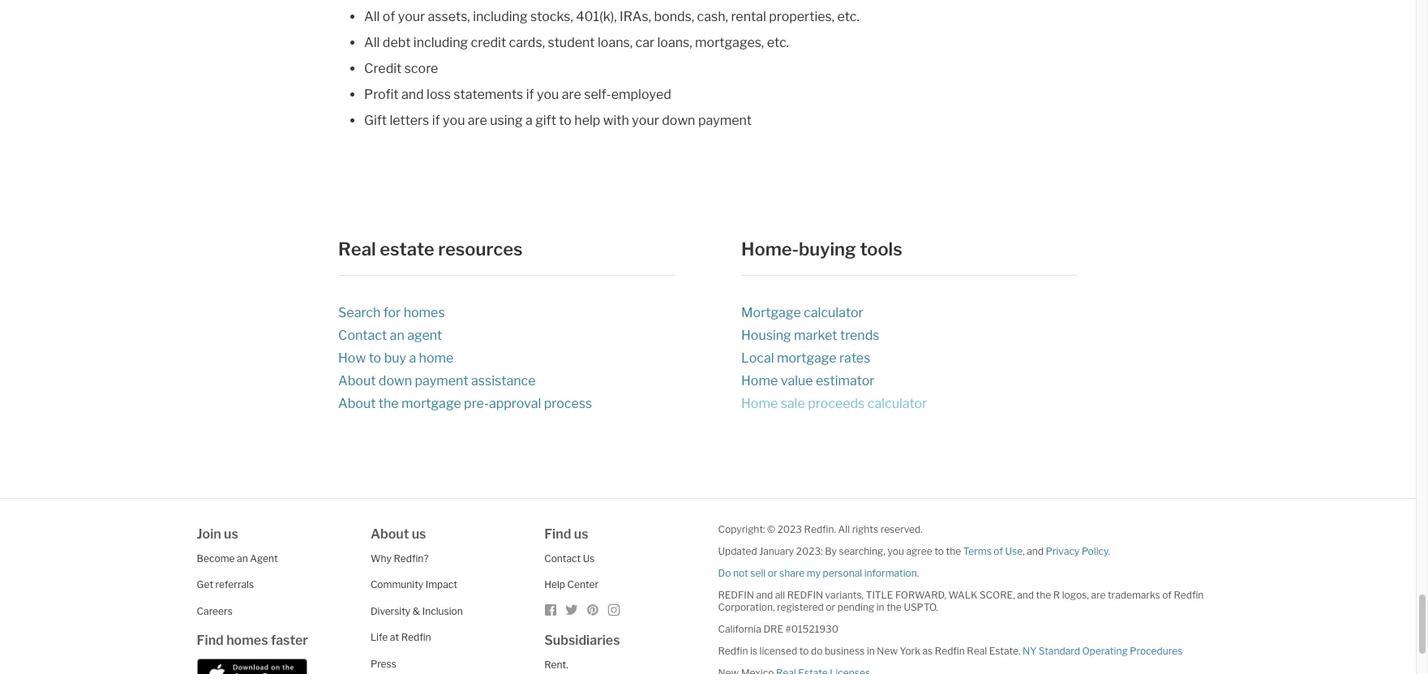 Task type: locate. For each thing, give the bounding box(es) containing it.
1 vertical spatial etc.
[[767, 34, 789, 50]]

1 vertical spatial find
[[197, 633, 224, 648]]

us right the join
[[224, 526, 238, 542]]

0 horizontal spatial of
[[383, 9, 395, 24]]

.
[[1109, 545, 1111, 557], [917, 567, 920, 579]]

0 horizontal spatial down
[[379, 373, 412, 388]]

1 vertical spatial home
[[742, 396, 778, 411]]

0 vertical spatial home
[[742, 373, 778, 388]]

and left loss
[[402, 86, 424, 102]]

the left uspto.
[[887, 601, 902, 613]]

all left debt
[[364, 34, 380, 50]]

housing
[[742, 327, 792, 343]]

real left estate
[[338, 238, 376, 259]]

your
[[398, 9, 425, 24], [632, 112, 659, 128]]

or right the sell
[[768, 567, 778, 579]]

community impact
[[371, 578, 458, 591]]

housing market trends link
[[742, 327, 880, 343]]

loans, down all of your assets, including stocks, 401(k), iras, bonds, cash, rental properties, etc.
[[598, 34, 633, 50]]

2 vertical spatial of
[[1163, 589, 1172, 601]]

0 vertical spatial about
[[338, 373, 376, 388]]

mortgage calculator link
[[742, 305, 864, 320]]

all left the rights
[[839, 523, 850, 535]]

you for profit and loss statements if you are self-employed
[[537, 86, 559, 102]]

all for all of your assets, including stocks, 401(k), iras, bonds, cash, rental properties, etc.
[[364, 9, 380, 24]]

0 horizontal spatial you
[[443, 112, 465, 128]]

tools
[[860, 238, 903, 259]]

down down employed
[[662, 112, 696, 128]]

0 horizontal spatial loans,
[[598, 34, 633, 50]]

to left "buy"
[[369, 350, 381, 366]]

redfin instagram image
[[608, 603, 621, 616]]

calculator down estimator
[[868, 396, 928, 411]]

0 vertical spatial or
[[768, 567, 778, 579]]

homes up download the redfin app on the apple app store image
[[226, 633, 268, 648]]

or left pending
[[826, 601, 836, 613]]

iras,
[[620, 9, 652, 24]]

1 horizontal spatial are
[[562, 86, 582, 102]]

0 horizontal spatial contact
[[338, 327, 387, 343]]

1 horizontal spatial .
[[1109, 545, 1111, 557]]

in
[[877, 601, 885, 613], [867, 645, 875, 657]]

payment inside search for homes contact an agent how to buy a home about down payment assistance about the mortgage pre-approval process
[[415, 373, 469, 388]]

including
[[473, 9, 528, 24], [414, 34, 468, 50]]

us up redfin?
[[412, 526, 426, 542]]

all up the credit
[[364, 9, 380, 24]]

1 vertical spatial or
[[826, 601, 836, 613]]

1 us from the left
[[224, 526, 238, 542]]

1 horizontal spatial in
[[877, 601, 885, 613]]

1 horizontal spatial us
[[412, 526, 426, 542]]

all
[[775, 589, 785, 601]]

1 horizontal spatial loans,
[[658, 34, 693, 50]]

score
[[405, 60, 438, 76]]

down inside search for homes contact an agent how to buy a home about down payment assistance about the mortgage pre-approval process
[[379, 373, 412, 388]]

0 horizontal spatial in
[[867, 645, 875, 657]]

logos,
[[1063, 589, 1089, 601]]

new
[[877, 645, 898, 657]]

variants,
[[826, 589, 864, 601]]

1 vertical spatial real
[[967, 645, 987, 657]]

home left "sale" at the bottom of the page
[[742, 396, 778, 411]]

1 horizontal spatial find
[[545, 526, 572, 542]]

if down loss
[[432, 112, 440, 128]]

mortgage inside mortgage calculator housing market trends local mortgage rates home value estimator home sale proceeds calculator
[[777, 350, 837, 366]]

1 vertical spatial contact
[[545, 552, 581, 564]]

1 horizontal spatial redfin
[[788, 589, 823, 601]]

the down "buy"
[[379, 396, 399, 411]]

0 vertical spatial find
[[545, 526, 572, 542]]

contact an agent link
[[338, 327, 442, 343]]

us up us
[[574, 526, 589, 542]]

an left agent
[[237, 552, 248, 564]]

in right pending
[[877, 601, 885, 613]]

contact inside search for homes contact an agent how to buy a home about down payment assistance about the mortgage pre-approval process
[[338, 327, 387, 343]]

student
[[548, 34, 595, 50]]

contact down find us at left bottom
[[545, 552, 581, 564]]

0 vertical spatial etc.
[[838, 9, 860, 24]]

an up how to buy a home link
[[390, 327, 405, 343]]

1 horizontal spatial you
[[537, 86, 559, 102]]

home sale proceeds calculator link
[[742, 396, 928, 411]]

an
[[390, 327, 405, 343], [237, 552, 248, 564]]

ny standard operating procedures link
[[1023, 645, 1183, 657]]

credit
[[471, 34, 506, 50]]

0 horizontal spatial payment
[[415, 373, 469, 388]]

a inside search for homes contact an agent how to buy a home about down payment assistance about the mortgage pre-approval process
[[409, 350, 416, 366]]

walk
[[949, 589, 978, 601]]

us for find us
[[574, 526, 589, 542]]

are right 'logos,'
[[1092, 589, 1106, 601]]

2 vertical spatial you
[[888, 545, 905, 557]]

0 vertical spatial mortgage
[[777, 350, 837, 366]]

subsidiaries
[[545, 633, 620, 648]]

1 horizontal spatial homes
[[404, 305, 445, 320]]

diversity & inclusion
[[371, 605, 463, 617]]

0 vertical spatial contact
[[338, 327, 387, 343]]

get
[[197, 578, 213, 591]]

an inside search for homes contact an agent how to buy a home about down payment assistance about the mortgage pre-approval process
[[390, 327, 405, 343]]

all of your assets, including stocks, 401(k), iras, bonds, cash, rental properties, etc.
[[364, 9, 860, 24]]

redfin down my on the right
[[788, 589, 823, 601]]

redfin
[[1174, 589, 1204, 601], [401, 631, 431, 643], [718, 645, 748, 657], [935, 645, 965, 657]]

1 horizontal spatial if
[[526, 86, 534, 102]]

1 vertical spatial .
[[917, 567, 920, 579]]

0 horizontal spatial us
[[224, 526, 238, 542]]

2023
[[778, 523, 802, 535]]

calculator
[[804, 305, 864, 320], [868, 396, 928, 411]]

your up debt
[[398, 9, 425, 24]]

the left terms
[[946, 545, 962, 557]]

0 vertical spatial you
[[537, 86, 559, 102]]

sell
[[751, 567, 766, 579]]

0 horizontal spatial an
[[237, 552, 248, 564]]

1 vertical spatial including
[[414, 34, 468, 50]]

1 horizontal spatial mortgage
[[777, 350, 837, 366]]

0 horizontal spatial or
[[768, 567, 778, 579]]

0 vertical spatial a
[[526, 112, 533, 128]]

you down loss
[[443, 112, 465, 128]]

3 us from the left
[[574, 526, 589, 542]]

r
[[1054, 589, 1061, 601]]

terms of use link
[[964, 545, 1023, 557]]

why redfin?
[[371, 552, 429, 564]]

1 vertical spatial mortgage
[[402, 396, 461, 411]]

by
[[825, 545, 837, 557]]

0 horizontal spatial redfin
[[718, 589, 754, 601]]

rent. button
[[545, 659, 568, 671]]

you up information
[[888, 545, 905, 557]]

contact down search
[[338, 327, 387, 343]]

redfin twitter image
[[566, 603, 579, 616]]

homes up agent
[[404, 305, 445, 320]]

homes inside search for homes contact an agent how to buy a home about down payment assistance about the mortgage pre-approval process
[[404, 305, 445, 320]]

2 home from the top
[[742, 396, 778, 411]]

of right trademarks
[[1163, 589, 1172, 601]]

mortgage up home value estimator link
[[777, 350, 837, 366]]

0 horizontal spatial if
[[432, 112, 440, 128]]

0 vertical spatial of
[[383, 9, 395, 24]]

0 vertical spatial are
[[562, 86, 582, 102]]

redfin
[[718, 589, 754, 601], [788, 589, 823, 601]]

in left new at the bottom of page
[[867, 645, 875, 657]]

0 vertical spatial an
[[390, 327, 405, 343]]

1 home from the top
[[742, 373, 778, 388]]

registered
[[777, 601, 824, 613]]

0 vertical spatial in
[[877, 601, 885, 613]]

2 horizontal spatial us
[[574, 526, 589, 542]]

down for about
[[379, 373, 412, 388]]

2 vertical spatial about
[[371, 526, 409, 542]]

redfin inside the redfin and all redfin variants, title forward, walk score, and the r logos, are trademarks of redfin corporation, registered or pending in the uspto.
[[1174, 589, 1204, 601]]

buying
[[799, 238, 857, 259]]

inclusion
[[422, 605, 463, 617]]

find homes faster
[[197, 633, 308, 648]]

1 vertical spatial you
[[443, 112, 465, 128]]

0 vertical spatial including
[[473, 9, 528, 24]]

0 horizontal spatial are
[[468, 112, 487, 128]]

1 horizontal spatial your
[[632, 112, 659, 128]]

us
[[224, 526, 238, 542], [412, 526, 426, 542], [574, 526, 589, 542]]

1 vertical spatial a
[[409, 350, 416, 366]]

properties,
[[769, 9, 835, 24]]

terms
[[964, 545, 992, 557]]

1 vertical spatial of
[[994, 545, 1004, 557]]

etc. right the properties,
[[838, 9, 860, 24]]

down down "buy"
[[379, 373, 412, 388]]

0 vertical spatial .
[[1109, 545, 1111, 557]]

redfin down the not
[[718, 589, 754, 601]]

or inside the redfin and all redfin variants, title forward, walk score, and the r logos, are trademarks of redfin corporation, registered or pending in the uspto.
[[826, 601, 836, 613]]

1 vertical spatial all
[[364, 34, 380, 50]]

1 horizontal spatial payment
[[698, 112, 752, 128]]

1 vertical spatial in
[[867, 645, 875, 657]]

find up contact us
[[545, 526, 572, 542]]

1 horizontal spatial an
[[390, 327, 405, 343]]

including down assets,
[[414, 34, 468, 50]]

1 horizontal spatial down
[[662, 112, 696, 128]]

home down local
[[742, 373, 778, 388]]

0 horizontal spatial find
[[197, 633, 224, 648]]

0 vertical spatial calculator
[[804, 305, 864, 320]]

payment down mortgages,
[[698, 112, 752, 128]]

the inside search for homes contact an agent how to buy a home about down payment assistance about the mortgage pre-approval process
[[379, 396, 399, 411]]

use
[[1006, 545, 1023, 557]]

2 horizontal spatial are
[[1092, 589, 1106, 601]]

estimator
[[816, 373, 875, 388]]

using
[[490, 112, 523, 128]]

2 horizontal spatial of
[[1163, 589, 1172, 601]]

a right "buy"
[[409, 350, 416, 366]]

loans, down bonds,
[[658, 34, 693, 50]]

help center
[[545, 578, 599, 591]]

find
[[545, 526, 572, 542], [197, 633, 224, 648]]

about
[[338, 373, 376, 388], [338, 396, 376, 411], [371, 526, 409, 542]]

all for all debt including credit cards, student loans, car loans, mortgages, etc.
[[364, 34, 380, 50]]

approval
[[489, 396, 541, 411]]

why redfin? button
[[371, 552, 429, 564]]

0 vertical spatial payment
[[698, 112, 752, 128]]

. right privacy
[[1109, 545, 1111, 557]]

etc. down the properties,
[[767, 34, 789, 50]]

you up gift at the left
[[537, 86, 559, 102]]

0 vertical spatial all
[[364, 9, 380, 24]]

in inside the redfin and all redfin variants, title forward, walk score, and the r logos, are trademarks of redfin corporation, registered or pending in the uspto.
[[877, 601, 885, 613]]

to right gift at the left
[[559, 112, 572, 128]]

payment down home
[[415, 373, 469, 388]]

1 horizontal spatial calculator
[[868, 396, 928, 411]]

#01521930
[[786, 623, 839, 635]]

to left do
[[800, 645, 809, 657]]

and left all
[[756, 589, 773, 601]]

is
[[750, 645, 758, 657]]

1 loans, from the left
[[598, 34, 633, 50]]

0 horizontal spatial calculator
[[804, 305, 864, 320]]

2 redfin from the left
[[788, 589, 823, 601]]

mortgage down about down payment assistance link
[[402, 396, 461, 411]]

a left gift at the left
[[526, 112, 533, 128]]

mortgage
[[742, 305, 801, 320]]

redfin left is
[[718, 645, 748, 657]]

of left use
[[994, 545, 1004, 557]]

. down agree
[[917, 567, 920, 579]]

redfin right trademarks
[[1174, 589, 1204, 601]]

0 vertical spatial homes
[[404, 305, 445, 320]]

0 horizontal spatial a
[[409, 350, 416, 366]]

real left estate. on the right
[[967, 645, 987, 657]]

1 horizontal spatial contact
[[545, 552, 581, 564]]

2 horizontal spatial you
[[888, 545, 905, 557]]

for
[[384, 305, 401, 320]]

loss
[[427, 86, 451, 102]]

0 vertical spatial real
[[338, 238, 376, 259]]

if up gift letters if you are using a gift to help with your down payment
[[526, 86, 534, 102]]

pre-
[[464, 396, 489, 411]]

policy
[[1082, 545, 1109, 557]]

real
[[338, 238, 376, 259], [967, 645, 987, 657]]

1 horizontal spatial or
[[826, 601, 836, 613]]

0 vertical spatial your
[[398, 9, 425, 24]]

1 vertical spatial your
[[632, 112, 659, 128]]

0 horizontal spatial real
[[338, 238, 376, 259]]

are left self-
[[562, 86, 582, 102]]

1 redfin from the left
[[718, 589, 754, 601]]

are down statements
[[468, 112, 487, 128]]

calculator up market
[[804, 305, 864, 320]]

faster
[[271, 633, 308, 648]]

ny
[[1023, 645, 1037, 657]]

contact
[[338, 327, 387, 343], [545, 552, 581, 564]]

find down 'careers' button
[[197, 633, 224, 648]]

privacy policy link
[[1046, 545, 1109, 557]]

your down employed
[[632, 112, 659, 128]]

get referrals
[[197, 578, 254, 591]]

2 us from the left
[[412, 526, 426, 542]]

0 horizontal spatial mortgage
[[402, 396, 461, 411]]

redfin is licensed to do business in new york as redfin real estate. ny standard operating procedures
[[718, 645, 1183, 657]]

home-buying tools
[[742, 238, 903, 259]]

reserved.
[[881, 523, 923, 535]]

1 vertical spatial down
[[379, 373, 412, 388]]

1 horizontal spatial real
[[967, 645, 987, 657]]

including up "credit"
[[473, 9, 528, 24]]

1 vertical spatial homes
[[226, 633, 268, 648]]

2 vertical spatial are
[[1092, 589, 1106, 601]]

you for updated january 2023: by searching, you agree to the terms of use , and privacy policy .
[[888, 545, 905, 557]]

diversity & inclusion button
[[371, 605, 463, 617]]

0 vertical spatial down
[[662, 112, 696, 128]]

1 vertical spatial payment
[[415, 373, 469, 388]]

of up debt
[[383, 9, 395, 24]]

1 vertical spatial if
[[432, 112, 440, 128]]

resources
[[438, 238, 523, 259]]



Task type: describe. For each thing, give the bounding box(es) containing it.
payment for about
[[415, 373, 469, 388]]

dre
[[764, 623, 784, 635]]

estate.
[[990, 645, 1021, 657]]

home-
[[742, 238, 799, 259]]

january
[[760, 545, 794, 557]]

score,
[[980, 589, 1016, 601]]

1 horizontal spatial a
[[526, 112, 533, 128]]

all debt including credit cards, student loans, car loans, mortgages, etc.
[[364, 34, 789, 50]]

proceeds
[[808, 396, 865, 411]]

search
[[338, 305, 381, 320]]

1 vertical spatial an
[[237, 552, 248, 564]]

payment for your
[[698, 112, 752, 128]]

business
[[825, 645, 865, 657]]

©
[[768, 523, 776, 535]]

become an agent button
[[197, 552, 278, 564]]

standard
[[1039, 645, 1081, 657]]

help
[[575, 112, 601, 128]]

self-
[[584, 86, 612, 102]]

trademarks
[[1108, 589, 1161, 601]]

mortgages,
[[695, 34, 765, 50]]

do
[[811, 645, 823, 657]]

updated january 2023: by searching, you agree to the terms of use , and privacy policy .
[[718, 545, 1111, 557]]

&
[[413, 605, 420, 617]]

real estate resources
[[338, 238, 523, 259]]

redfin pinterest image
[[587, 603, 600, 616]]

1 vertical spatial about
[[338, 396, 376, 411]]

the left r
[[1037, 589, 1052, 601]]

assistance
[[471, 373, 536, 388]]

york
[[900, 645, 921, 657]]

credit
[[364, 60, 402, 76]]

information
[[865, 567, 917, 579]]

privacy
[[1046, 545, 1080, 557]]

0 horizontal spatial including
[[414, 34, 468, 50]]

agree
[[907, 545, 933, 557]]

cards,
[[509, 34, 545, 50]]

1 horizontal spatial etc.
[[838, 9, 860, 24]]

redfin right the as
[[935, 645, 965, 657]]

find for find homes faster
[[197, 633, 224, 648]]

statements
[[454, 86, 524, 102]]

us for about us
[[412, 526, 426, 542]]

about us
[[371, 526, 426, 542]]

searching,
[[839, 545, 886, 557]]

about down payment assistance link
[[338, 373, 536, 388]]

estate
[[380, 238, 435, 259]]

gift letters if you are using a gift to help with your down payment
[[364, 112, 752, 128]]

how
[[338, 350, 366, 366]]

community
[[371, 578, 424, 591]]

0 horizontal spatial .
[[917, 567, 920, 579]]

2 loans, from the left
[[658, 34, 693, 50]]

down for your
[[662, 112, 696, 128]]

updated
[[718, 545, 757, 557]]

licensed
[[760, 645, 798, 657]]

sale
[[781, 396, 805, 411]]

uspto.
[[904, 601, 939, 613]]

my
[[807, 567, 821, 579]]

0 horizontal spatial etc.
[[767, 34, 789, 50]]

car
[[636, 34, 655, 50]]

cash,
[[697, 9, 729, 24]]

401(k),
[[576, 9, 617, 24]]

credit score
[[364, 60, 438, 76]]

and right score,
[[1018, 589, 1034, 601]]

local
[[742, 350, 774, 366]]

redfin facebook image
[[545, 603, 558, 616]]

how to buy a home link
[[338, 350, 454, 366]]

rates
[[840, 350, 871, 366]]

to inside search for homes contact an agent how to buy a home about down payment assistance about the mortgage pre-approval process
[[369, 350, 381, 366]]

are inside the redfin and all redfin variants, title forward, walk score, and the r logos, are trademarks of redfin corporation, registered or pending in the uspto.
[[1092, 589, 1106, 601]]

market
[[794, 327, 838, 343]]

life at redfin
[[371, 631, 431, 643]]

impact
[[426, 578, 458, 591]]

forward,
[[896, 589, 947, 601]]

of inside the redfin and all redfin variants, title forward, walk score, and the r logos, are trademarks of redfin corporation, registered or pending in the uspto.
[[1163, 589, 1172, 601]]

local mortgage rates link
[[742, 350, 871, 366]]

why
[[371, 552, 392, 564]]

buy
[[384, 350, 406, 366]]

home
[[419, 350, 454, 366]]

0 horizontal spatial your
[[398, 9, 425, 24]]

mortgage calculator housing market trends local mortgage rates home value estimator home sale proceeds calculator
[[742, 305, 928, 411]]

title
[[866, 589, 894, 601]]

press button
[[371, 658, 397, 670]]

assets,
[[428, 9, 470, 24]]

2 vertical spatial all
[[839, 523, 850, 535]]

mortgage inside search for homes contact an agent how to buy a home about down payment assistance about the mortgage pre-approval process
[[402, 396, 461, 411]]

become an agent
[[197, 552, 278, 564]]

join us
[[197, 526, 238, 542]]

redfin?
[[394, 552, 429, 564]]

profit and loss statements if you are self-employed
[[364, 86, 672, 102]]

1 horizontal spatial of
[[994, 545, 1004, 557]]

life
[[371, 631, 388, 643]]

get referrals button
[[197, 578, 254, 591]]

download the redfin app on the apple app store image
[[197, 659, 307, 674]]

0 horizontal spatial homes
[[226, 633, 268, 648]]

personal
[[823, 567, 863, 579]]

corporation,
[[718, 601, 775, 613]]

as
[[923, 645, 933, 657]]

redfin right at
[[401, 631, 431, 643]]

do not sell or share my personal information .
[[718, 567, 920, 579]]

1 vertical spatial calculator
[[868, 396, 928, 411]]

and right ,
[[1027, 545, 1044, 557]]

1 vertical spatial are
[[468, 112, 487, 128]]

to right agree
[[935, 545, 944, 557]]

gift
[[364, 112, 387, 128]]

us for join us
[[224, 526, 238, 542]]

1 horizontal spatial including
[[473, 9, 528, 24]]

home value estimator link
[[742, 373, 875, 388]]

operating
[[1083, 645, 1128, 657]]

find for find us
[[545, 526, 572, 542]]

letters
[[390, 112, 429, 128]]

2023:
[[797, 545, 823, 557]]

rights
[[852, 523, 879, 535]]

find us
[[545, 526, 589, 542]]

rent.
[[545, 659, 568, 671]]



Task type: vqa. For each thing, say whether or not it's contained in the screenshot.
Ave,
no



